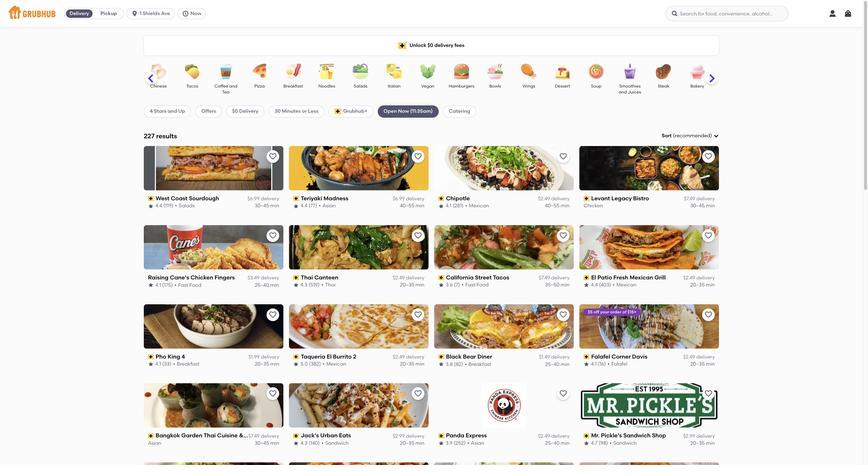 Task type: vqa. For each thing, say whether or not it's contained in the screenshot.


Task type: describe. For each thing, give the bounding box(es) containing it.
subscription pass image for falafel corner davis
[[584, 355, 590, 360]]

0 vertical spatial 25–40 min
[[255, 283, 279, 288]]

(77)
[[309, 203, 317, 209]]

el patio fresh mexican grill
[[591, 275, 666, 281]]

taqueria el burrito 2
[[301, 354, 356, 361]]

falafel corner davis
[[591, 354, 648, 361]]

$3.49 delivery
[[248, 275, 279, 281]]

recommended
[[675, 133, 710, 139]]

min for thai canteen
[[416, 283, 425, 288]]

star icon image for panda express
[[439, 441, 444, 447]]

25–40 for black bear diner
[[545, 362, 560, 368]]

asian for teriyaki
[[323, 203, 336, 209]]

1 horizontal spatial thai canteen logo image
[[289, 225, 429, 270]]

$2.99 for mr. pickle's sandwich shop
[[683, 434, 695, 440]]

delivery for thai canteen
[[406, 275, 425, 281]]

star icon image for black bear diner
[[439, 362, 444, 368]]

subscription pass image for panda express
[[439, 434, 445, 439]]

soup image
[[584, 64, 609, 79]]

sourdough
[[189, 195, 219, 202]]

save this restaurant button for jack's urban eats
[[412, 388, 425, 401]]

legacy
[[612, 195, 632, 202]]

coffee
[[214, 84, 228, 89]]

4.4 for west
[[155, 203, 162, 209]]

madness
[[324, 195, 349, 202]]

black
[[446, 354, 462, 361]]

25–40 for panda express
[[545, 441, 560, 447]]

• for thai canteen
[[322, 283, 323, 288]]

delivery inside button
[[70, 11, 89, 16]]

eats
[[339, 433, 351, 440]]

taqueria
[[301, 354, 326, 361]]

svg image for 1 shields ave
[[131, 10, 138, 17]]

30–45 for bangkok garden thai cuisine & sushi bar
[[255, 441, 269, 447]]

2 horizontal spatial svg image
[[829, 9, 837, 18]]

$2.49 for chipotle
[[538, 196, 550, 202]]

• for taqueria el burrito 2
[[323, 362, 325, 368]]

• sandwich for pickle's
[[610, 441, 637, 447]]

1 shields ave
[[140, 11, 170, 16]]

save this restaurant image for taqueria el burrito 2
[[414, 311, 422, 319]]

0 horizontal spatial tacos
[[186, 84, 198, 89]]

tea
[[222, 90, 230, 95]]

0 horizontal spatial svg image
[[671, 10, 678, 17]]

breakfast for pho king 4
[[177, 362, 200, 368]]

sandwich for jack's urban eats
[[325, 441, 349, 447]]

$2.99 delivery for mr. pickle's sandwich shop
[[683, 434, 715, 440]]

30 minutes or less
[[275, 109, 319, 114]]

sort
[[662, 133, 672, 139]]

mr. pickle's sandwich shop logo image
[[580, 384, 719, 429]]

subscription pass image for teriyaki madness
[[293, 197, 300, 201]]

davis
[[632, 354, 648, 361]]

subscription pass image for mr. pickle's sandwich shop
[[584, 434, 590, 439]]

Search for food, convenience, alcohol... search field
[[666, 6, 789, 21]]

noodles
[[319, 84, 335, 89]]

star icon image for mr. pickle's sandwich shop
[[584, 441, 589, 447]]

4.1 for falafel corner davis
[[591, 362, 597, 368]]

your
[[600, 310, 609, 315]]

4.3 for jack's urban eats
[[301, 441, 308, 447]]

$5
[[588, 310, 593, 315]]

seafood image
[[719, 64, 743, 79]]

raising cane's chicken fingers logo image
[[144, 225, 283, 270]]

• for black bear diner
[[465, 362, 467, 368]]

• sandwich for urban
[[322, 441, 349, 447]]

fingers
[[215, 275, 235, 281]]

2 horizontal spatial svg image
[[844, 9, 853, 18]]

save this restaurant button for black bear diner
[[557, 309, 570, 322]]

save this restaurant image for chipotle
[[559, 153, 568, 161]]

bakery image
[[685, 64, 710, 79]]

pickup
[[101, 11, 117, 16]]

bear
[[463, 354, 476, 361]]

save this restaurant image for teriyaki madness
[[414, 153, 422, 161]]

diner
[[478, 354, 492, 361]]

4.1 (33)
[[155, 362, 171, 368]]

mexican left grill
[[630, 275, 653, 281]]

4.4 (119)
[[155, 203, 173, 209]]

subscription pass image for jack's urban eats
[[293, 434, 300, 439]]

california
[[446, 275, 474, 281]]

4.4 (403)
[[591, 283, 611, 288]]

4.4 for teriyaki
[[301, 203, 308, 209]]

delivery for mr. pickle's sandwich shop
[[697, 434, 715, 440]]

$15+
[[628, 310, 637, 315]]

teriyaki
[[301, 195, 322, 202]]

3.6 (7)
[[446, 283, 460, 288]]

delivery for west coast sourdough
[[261, 196, 279, 202]]

black bear diner
[[446, 354, 492, 361]]

0 vertical spatial 4
[[150, 109, 153, 114]]

• for west coast sourdough
[[175, 203, 177, 209]]

$6.99 delivery for teriyaki madness
[[393, 196, 425, 202]]

bar
[[261, 433, 270, 440]]

soup
[[591, 84, 602, 89]]

4.7
[[591, 441, 598, 447]]

bangkok garden thai cuisine & sushi bar logo image
[[144, 384, 283, 429]]

coffee and tea image
[[214, 64, 238, 79]]

thai canteen
[[301, 275, 339, 281]]

$7.49 for california street tacos
[[539, 275, 550, 281]]

$6.99 for west coast sourdough
[[248, 196, 260, 202]]

vegan
[[421, 84, 435, 89]]

1 vertical spatial $0
[[232, 109, 238, 114]]

grubhub plus flag logo image for grubhub+
[[335, 109, 342, 115]]

0 horizontal spatial thai
[[204, 433, 216, 440]]

delivery for teriyaki madness
[[406, 196, 425, 202]]

4.1 (16)
[[591, 362, 606, 368]]

levant
[[591, 195, 610, 202]]

subscription pass image for el patio fresh mexican grill
[[584, 276, 590, 281]]

$2.49 delivery for taqueria el burrito 2
[[393, 355, 425, 361]]

1 vertical spatial salads
[[179, 203, 195, 209]]

• right the (175)
[[175, 283, 176, 288]]

(98)
[[599, 441, 608, 447]]

delivery for bangkok garden thai cuisine & sushi bar
[[261, 434, 279, 440]]

delivery for black bear diner
[[551, 355, 570, 361]]

40–55 for chipotle
[[545, 203, 560, 209]]

mexican for taqueria el burrito 2
[[326, 362, 346, 368]]

king
[[168, 354, 180, 361]]

save this restaurant button for panda express
[[557, 388, 570, 401]]

4.7 (98)
[[591, 441, 608, 447]]

sandwich left shop
[[624, 433, 651, 440]]

smoothies
[[619, 84, 641, 89]]

noodles image
[[315, 64, 339, 79]]

jack's urban eats logo image
[[289, 384, 429, 429]]

• mexican for el patio fresh mexican grill
[[613, 283, 637, 288]]

• asian for express
[[467, 441, 484, 447]]

pickup button
[[94, 8, 124, 19]]

• asian for madness
[[319, 203, 336, 209]]

save this restaurant button for california street tacos
[[557, 230, 570, 242]]

california street tacos
[[446, 275, 509, 281]]

1 shields ave button
[[127, 8, 177, 19]]

save this restaurant button for chipotle
[[557, 150, 570, 163]]

teriyaki madness logo image
[[289, 146, 429, 191]]

up
[[178, 109, 185, 114]]

save this restaurant image for jack's urban eats
[[414, 390, 422, 399]]

hamburgers image
[[449, 64, 474, 79]]

20–35 min for falafel corner davis
[[691, 362, 715, 368]]

italian image
[[382, 64, 407, 79]]

coffee and tea
[[214, 84, 237, 95]]

1 vertical spatial save this restaurant image
[[705, 311, 713, 319]]

unlock $0 delivery fees
[[410, 42, 465, 48]]

0 vertical spatial save this restaurant image
[[269, 153, 277, 161]]

0 horizontal spatial asian
[[148, 441, 161, 447]]

4.1 down raising
[[155, 283, 161, 288]]

save this restaurant button for el patio fresh mexican grill
[[702, 230, 715, 242]]

el patio fresh mexican grill logo image
[[580, 225, 719, 270]]

smoothies and juices image
[[618, 64, 642, 79]]

results
[[156, 132, 177, 140]]

$2.49 for el patio fresh mexican grill
[[683, 275, 695, 281]]

30–45 min for levant legacy bistro
[[691, 203, 715, 209]]

save this restaurant image for pho king 4
[[269, 311, 277, 319]]

star icon image for pho king 4
[[148, 362, 154, 368]]

min for falafel corner davis
[[706, 362, 715, 368]]

4.1 for pho king 4
[[155, 362, 161, 368]]

asian for panda
[[471, 441, 484, 447]]

star icon image for jack's urban eats
[[293, 441, 299, 447]]

sushi
[[245, 433, 259, 440]]

$0 delivery
[[232, 109, 259, 114]]

smoothies and juices
[[619, 84, 641, 95]]

vegan image
[[416, 64, 440, 79]]

0 horizontal spatial el
[[327, 354, 332, 361]]

subscription pass image for taqueria el burrito 2
[[293, 355, 300, 360]]

20–35 for falafel corner davis
[[691, 362, 705, 368]]

save this restaurant button for west coast sourdough
[[267, 150, 279, 163]]

now inside 'button'
[[190, 11, 201, 16]]

1 vertical spatial thai
[[325, 283, 336, 288]]

bakery
[[691, 84, 704, 89]]

of
[[623, 310, 627, 315]]

cane's
[[170, 275, 189, 281]]

or
[[302, 109, 307, 114]]

(382)
[[309, 362, 321, 368]]

california street tacos logo image
[[434, 225, 574, 270]]

(11:35am)
[[410, 109, 433, 114]]

1 vertical spatial delivery
[[239, 109, 259, 114]]

fresh
[[614, 275, 629, 281]]

main navigation navigation
[[0, 0, 863, 27]]

1 horizontal spatial breakfast
[[284, 84, 303, 89]]

canteen
[[314, 275, 339, 281]]

4.4 for el
[[591, 283, 598, 288]]

grill
[[655, 275, 666, 281]]

star icon image for falafel corner davis
[[584, 362, 589, 368]]

1 horizontal spatial svg image
[[714, 133, 719, 139]]

delivery for california street tacos
[[551, 275, 570, 281]]

pho king 4
[[156, 354, 185, 361]]

5.0 (382)
[[301, 362, 321, 368]]

4.3 (519)
[[301, 283, 320, 288]]

(119)
[[163, 203, 173, 209]]

pizza
[[254, 84, 265, 89]]

2 vertical spatial and
[[168, 109, 177, 114]]

30–45 min for bangkok garden thai cuisine & sushi bar
[[255, 441, 279, 447]]

40–55 min for chipotle
[[545, 203, 570, 209]]

$7.49 for bangkok garden thai cuisine & sushi bar
[[248, 434, 260, 440]]

• falafel
[[608, 362, 628, 368]]

sandwich for mr. pickle's sandwich shop
[[614, 441, 637, 447]]

$2.49 delivery for thai canteen
[[393, 275, 425, 281]]

• for jack's urban eats
[[322, 441, 324, 447]]



Task type: locate. For each thing, give the bounding box(es) containing it.
star icon image left 4.4 (403) at the right of page
[[584, 283, 589, 289]]

20–35 for mr. pickle's sandwich shop
[[691, 441, 705, 447]]

falafel
[[591, 354, 610, 361], [612, 362, 628, 368]]

• right (140)
[[322, 441, 324, 447]]

subscription pass image right $1.49 delivery
[[584, 355, 590, 360]]

0 vertical spatial • mexican
[[465, 203, 489, 209]]

svg image for now
[[182, 10, 189, 17]]

0 vertical spatial $0
[[428, 42, 433, 48]]

star icon image down raising
[[148, 283, 154, 289]]

thai
[[301, 275, 313, 281], [325, 283, 336, 288], [204, 433, 216, 440]]

0 horizontal spatial now
[[190, 11, 201, 16]]

mr.
[[591, 433, 600, 440]]

shop
[[652, 433, 666, 440]]

sandwich down urban
[[325, 441, 349, 447]]

$6.99 delivery for west coast sourdough
[[248, 196, 279, 202]]

• mexican right (281)
[[465, 203, 489, 209]]

30–45 min for west coast sourdough
[[255, 203, 279, 209]]

0 horizontal spatial falafel
[[591, 354, 610, 361]]

1 horizontal spatial falafel
[[612, 362, 628, 368]]

2 4.3 from the top
[[301, 441, 308, 447]]

0 vertical spatial thai canteen logo image
[[289, 225, 429, 270]]

0 horizontal spatial save this restaurant image
[[269, 153, 277, 161]]

mexican for el patio fresh mexican grill
[[617, 283, 637, 288]]

4.4
[[155, 203, 162, 209], [301, 203, 308, 209], [591, 283, 598, 288]]

2 $6.99 delivery from the left
[[393, 196, 425, 202]]

star icon image left 4.4 (119)
[[148, 204, 154, 209]]

salads image
[[348, 64, 373, 79]]

food down street
[[477, 283, 489, 288]]

1 horizontal spatial • mexican
[[465, 203, 489, 209]]

save this restaurant button for pho king 4
[[267, 309, 279, 322]]

food for 3.6 (7)
[[477, 283, 489, 288]]

thai up 4.3 (519)
[[301, 275, 313, 281]]

0 horizontal spatial $2.99 delivery
[[393, 434, 425, 440]]

2 40–55 min from the left
[[545, 203, 570, 209]]

star icon image for el patio fresh mexican grill
[[584, 283, 589, 289]]

$2.49 delivery for falafel corner davis
[[683, 355, 715, 361]]

and up tea at left
[[229, 84, 237, 89]]

salads down salads image
[[354, 84, 368, 89]]

1 horizontal spatial • fast food
[[462, 283, 489, 288]]

20–35
[[400, 283, 414, 288], [691, 283, 705, 288], [255, 362, 269, 368], [400, 362, 414, 368], [691, 362, 705, 368], [400, 441, 414, 447], [691, 441, 705, 447]]

0 vertical spatial tacos
[[186, 84, 198, 89]]

• asian down teriyaki madness
[[319, 203, 336, 209]]

subscription pass image left taqueria
[[293, 355, 300, 360]]

burrito
[[333, 354, 352, 361]]

0 horizontal spatial thai canteen logo image
[[144, 463, 283, 466]]

subscription pass image
[[148, 197, 154, 201], [293, 197, 300, 201], [439, 197, 445, 201], [584, 197, 590, 201], [293, 276, 300, 281], [584, 276, 590, 281], [148, 355, 154, 360], [439, 355, 445, 360], [148, 434, 154, 439], [293, 434, 300, 439], [439, 434, 445, 439], [584, 434, 590, 439]]

mexican right (281)
[[469, 203, 489, 209]]

0 horizontal spatial • mexican
[[323, 362, 346, 368]]

svg image inside now 'button'
[[182, 10, 189, 17]]

save this restaurant image for thai canteen
[[414, 232, 422, 240]]

$7.49 delivery for levant legacy bistro
[[684, 196, 715, 202]]

• asian
[[319, 203, 336, 209], [467, 441, 484, 447]]

and left up
[[168, 109, 177, 114]]

mexican down burrito
[[326, 362, 346, 368]]

pizza image
[[247, 64, 272, 79]]

asian down express
[[471, 441, 484, 447]]

1 horizontal spatial $0
[[428, 42, 433, 48]]

2 • sandwich from the left
[[610, 441, 637, 447]]

4 right king
[[182, 354, 185, 361]]

4
[[150, 109, 153, 114], [182, 354, 185, 361]]

delivery for panda express
[[551, 434, 570, 440]]

breakfast image
[[281, 64, 306, 79]]

chinese
[[150, 84, 167, 89]]

1 horizontal spatial asian
[[323, 203, 336, 209]]

20–35 min for mr. pickle's sandwich shop
[[691, 441, 715, 447]]

30–45 for levant legacy bistro
[[691, 203, 705, 209]]

min for bangkok garden thai cuisine & sushi bar
[[270, 441, 279, 447]]

1 vertical spatial and
[[619, 90, 627, 95]]

breakfast down breakfast image
[[284, 84, 303, 89]]

0 vertical spatial $7.49 delivery
[[684, 196, 715, 202]]

jack's urban eats
[[301, 433, 351, 440]]

4.4 left (77)
[[301, 203, 308, 209]]

0 horizontal spatial $6.99
[[248, 196, 260, 202]]

wings image
[[517, 64, 541, 79]]

and inside coffee and tea
[[229, 84, 237, 89]]

hamburgers
[[449, 84, 475, 89]]

subscription pass image left 'pho' at the bottom left
[[148, 355, 154, 360]]

sandwich down mr. pickle's sandwich shop
[[614, 441, 637, 447]]

pho
[[156, 354, 166, 361]]

$1.49
[[539, 355, 550, 361]]

2 $2.99 from the left
[[683, 434, 695, 440]]

star icon image for teriyaki madness
[[293, 204, 299, 209]]

2 horizontal spatial $7.49 delivery
[[684, 196, 715, 202]]

subscription pass image left mr.
[[584, 434, 590, 439]]

2 horizontal spatial asian
[[471, 441, 484, 447]]

2 40–55 from the left
[[545, 203, 560, 209]]

5.0
[[301, 362, 308, 368]]

open
[[384, 109, 397, 114]]

subscription pass image left california
[[439, 276, 445, 281]]

0 horizontal spatial $0
[[232, 109, 238, 114]]

0 vertical spatial falafel
[[591, 354, 610, 361]]

20–35 min for el patio fresh mexican grill
[[691, 283, 715, 288]]

save this restaurant image for black bear diner
[[559, 311, 568, 319]]

2 $2.99 delivery from the left
[[683, 434, 715, 440]]

save this restaurant button for mr. pickle's sandwich shop
[[702, 388, 715, 401]]

save this restaurant image
[[414, 153, 422, 161], [559, 153, 568, 161], [705, 153, 713, 161], [269, 232, 277, 240], [414, 232, 422, 240], [559, 232, 568, 240], [705, 232, 713, 240], [269, 311, 277, 319], [414, 311, 422, 319], [559, 311, 568, 319], [269, 390, 277, 399], [414, 390, 422, 399], [559, 390, 568, 399], [705, 390, 713, 399]]

0 vertical spatial • asian
[[319, 203, 336, 209]]

0 vertical spatial and
[[229, 84, 237, 89]]

italian
[[388, 84, 401, 89]]

1 fast from the left
[[178, 283, 188, 288]]

• mexican down taqueria el burrito 2
[[323, 362, 346, 368]]

20–35 min for jack's urban eats
[[400, 441, 425, 447]]

2 horizontal spatial subscription pass image
[[584, 355, 590, 360]]

3.8
[[446, 362, 453, 368]]

asian
[[323, 203, 336, 209], [148, 441, 161, 447], [471, 441, 484, 447]]

three ladies cafe logo image
[[580, 463, 719, 466]]

subscription pass image left west
[[148, 197, 154, 201]]

1 horizontal spatial delivery
[[239, 109, 259, 114]]

svg image
[[844, 9, 853, 18], [131, 10, 138, 17], [182, 10, 189, 17]]

• down panda express
[[467, 441, 469, 447]]

star icon image left 4.3 (519)
[[293, 283, 299, 289]]

pho king 4  logo image
[[144, 305, 283, 349]]

chicken
[[584, 203, 603, 209], [191, 275, 213, 281]]

• fast food down california street tacos
[[462, 283, 489, 288]]

panera bread logo image
[[289, 463, 429, 466]]

$0 down coffee and tea
[[232, 109, 238, 114]]

0 horizontal spatial grubhub plus flag logo image
[[335, 109, 342, 115]]

breakfast for black bear diner
[[469, 362, 491, 368]]

dessert image
[[550, 64, 575, 79]]

asian down teriyaki madness
[[323, 203, 336, 209]]

20–35 min for thai canteen
[[400, 283, 425, 288]]

min for panda express
[[561, 441, 570, 447]]

0 horizontal spatial fast
[[178, 283, 188, 288]]

star icon image left 4.4 (77)
[[293, 204, 299, 209]]

• breakfast down the diner on the right of page
[[465, 362, 491, 368]]

0 vertical spatial 25–40
[[255, 283, 269, 288]]

and for smoothies and juices
[[619, 90, 627, 95]]

star icon image left 4.3 (140)
[[293, 441, 299, 447]]

1 horizontal spatial thai
[[301, 275, 313, 281]]

0 horizontal spatial • breakfast
[[173, 362, 200, 368]]

subscription pass image left patio at the bottom of the page
[[584, 276, 590, 281]]

0 horizontal spatial and
[[168, 109, 177, 114]]

tacos down tacos image
[[186, 84, 198, 89]]

star icon image for taqueria el burrito 2
[[293, 362, 299, 368]]

west
[[156, 195, 169, 202]]

dessert
[[555, 84, 570, 89]]

and down "smoothies"
[[619, 90, 627, 95]]

chipotle logo image
[[434, 146, 574, 191]]

1 vertical spatial now
[[398, 109, 409, 114]]

salads down west coast sourdough
[[179, 203, 195, 209]]

$0
[[428, 42, 433, 48], [232, 109, 238, 114]]

save this restaurant button for thai canteen
[[412, 230, 425, 242]]

• salads
[[175, 203, 195, 209]]

• for california street tacos
[[462, 283, 464, 288]]

35–50
[[545, 283, 560, 288]]

0 vertical spatial 4.3
[[301, 283, 308, 288]]

40–55 for teriyaki madness
[[400, 203, 414, 209]]

$2.49 delivery for el patio fresh mexican grill
[[683, 275, 715, 281]]

2 vertical spatial $7.49
[[248, 434, 260, 440]]

el left burrito
[[327, 354, 332, 361]]

1 horizontal spatial and
[[229, 84, 237, 89]]

bistro
[[633, 195, 649, 202]]

$1.99
[[249, 355, 260, 361]]

• breakfast down king
[[173, 362, 200, 368]]

ave
[[161, 11, 170, 16]]

subscription pass image left jack's
[[293, 434, 300, 439]]

tacos right street
[[493, 275, 509, 281]]

• right (16)
[[608, 362, 610, 368]]

0 horizontal spatial svg image
[[131, 10, 138, 17]]

salads
[[354, 84, 368, 89], [179, 203, 195, 209]]

25–40
[[255, 283, 269, 288], [545, 362, 560, 368], [545, 441, 560, 447]]

20–35 for el patio fresh mexican grill
[[691, 283, 705, 288]]

subscription pass image left bangkok on the left bottom
[[148, 434, 154, 439]]

1 $2.99 delivery from the left
[[393, 434, 425, 440]]

0 vertical spatial thai
[[301, 275, 313, 281]]

(252)
[[454, 441, 466, 447]]

• mexican down fresh
[[613, 283, 637, 288]]

grubhub plus flag logo image left grubhub+
[[335, 109, 342, 115]]

el up 4.4 (403) at the right of page
[[591, 275, 596, 281]]

1 horizontal spatial save this restaurant image
[[705, 311, 713, 319]]

grubhub plus flag logo image left unlock
[[398, 42, 407, 49]]

star icon image
[[148, 204, 154, 209], [293, 204, 299, 209], [439, 204, 444, 209], [148, 283, 154, 289], [293, 283, 299, 289], [439, 283, 444, 289], [584, 283, 589, 289], [148, 362, 154, 368], [293, 362, 299, 368], [439, 362, 444, 368], [584, 362, 589, 368], [293, 441, 299, 447], [439, 441, 444, 447], [584, 441, 589, 447]]

delivery
[[70, 11, 89, 16], [239, 109, 259, 114]]

falafel down falafel corner davis at the bottom right of page
[[612, 362, 628, 368]]

4.4 left "(403)"
[[591, 283, 598, 288]]

1 horizontal spatial now
[[398, 109, 409, 114]]

• right (281)
[[465, 203, 467, 209]]

(140)
[[309, 441, 320, 447]]

4.1 for chipotle
[[446, 203, 452, 209]]

20–35 for pho king 4
[[255, 362, 269, 368]]

• mexican for chipotle
[[465, 203, 489, 209]]

4.1 down 'pho' at the bottom left
[[155, 362, 161, 368]]

1 vertical spatial grubhub plus flag logo image
[[335, 109, 342, 115]]

1 vertical spatial el
[[327, 354, 332, 361]]

3.8 (82)
[[446, 362, 463, 368]]

chicken right the cane's
[[191, 275, 213, 281]]

falafel corner davis logo image
[[580, 305, 719, 349]]

open now (11:35am)
[[384, 109, 433, 114]]

wings
[[523, 84, 535, 89]]

• right (119)
[[175, 203, 177, 209]]

mr. pickle's sandwich shop
[[591, 433, 666, 440]]

$1.99 delivery
[[249, 355, 279, 361]]

save this restaurant image
[[269, 153, 277, 161], [705, 311, 713, 319]]

$7.49 for levant legacy bistro
[[684, 196, 695, 202]]

• right (382)
[[323, 362, 325, 368]]

1 • fast food from the left
[[175, 283, 201, 288]]

$6.99 for teriyaki madness
[[393, 196, 405, 202]]

fast for 3.6 (7)
[[466, 283, 476, 288]]

food for 4.1 (175)
[[189, 283, 201, 288]]

fast down california street tacos
[[466, 283, 476, 288]]

garden
[[181, 433, 202, 440]]

(281)
[[453, 203, 464, 209]]

1 • breakfast from the left
[[173, 362, 200, 368]]

$5 off your order of $15+
[[588, 310, 637, 315]]

0 horizontal spatial chicken
[[191, 275, 213, 281]]

227
[[144, 132, 155, 140]]

1 vertical spatial chicken
[[191, 275, 213, 281]]

1 $2.99 from the left
[[393, 434, 405, 440]]

subscription pass image for west coast sourdough
[[148, 197, 154, 201]]

• for teriyaki madness
[[319, 203, 321, 209]]

grubhub plus flag logo image
[[398, 42, 407, 49], [335, 109, 342, 115]]

2 vertical spatial $7.49 delivery
[[248, 434, 279, 440]]

subscription pass image left black
[[439, 355, 445, 360]]

tacos
[[186, 84, 198, 89], [493, 275, 509, 281]]

save this restaurant button for taqueria el burrito 2
[[412, 309, 425, 322]]

4.3 down jack's
[[301, 441, 308, 447]]

• sandwich down mr. pickle's sandwich shop
[[610, 441, 637, 447]]

mexican down the el patio fresh mexican grill
[[617, 283, 637, 288]]

delivery left pickup
[[70, 11, 89, 16]]

2 fast from the left
[[466, 283, 476, 288]]

subscription pass image left chipotle
[[439, 197, 445, 201]]

• right (33)
[[173, 362, 175, 368]]

• right "(98)"
[[610, 441, 612, 447]]

$0 right unlock
[[428, 42, 433, 48]]

breakfast down the diner on the right of page
[[469, 362, 491, 368]]

$2.49 for taqueria el burrito 2
[[393, 355, 405, 361]]

off
[[594, 310, 599, 315]]

mexican for chipotle
[[469, 203, 489, 209]]

0 horizontal spatial 4.4
[[155, 203, 162, 209]]

1 • sandwich from the left
[[322, 441, 349, 447]]

&
[[239, 433, 243, 440]]

0 horizontal spatial salads
[[179, 203, 195, 209]]

0 horizontal spatial 40–55 min
[[400, 203, 425, 209]]

black bear diner logo image
[[434, 305, 574, 349]]

1 horizontal spatial tacos
[[493, 275, 509, 281]]

1 horizontal spatial el
[[591, 275, 596, 281]]

• right (82)
[[465, 362, 467, 368]]

0 horizontal spatial food
[[189, 283, 201, 288]]

4 stars and up
[[150, 109, 185, 114]]

patio
[[598, 275, 612, 281]]

4.4 down west
[[155, 203, 162, 209]]

falafel up (16)
[[591, 354, 610, 361]]

1 40–55 from the left
[[400, 203, 414, 209]]

steak image
[[652, 64, 676, 79]]

grubhub plus flag logo image for unlock $0 delivery fees
[[398, 42, 407, 49]]

bowls image
[[483, 64, 508, 79]]

• sandwich down urban
[[322, 441, 349, 447]]

asian down bangkok on the left bottom
[[148, 441, 161, 447]]

30–45 min
[[255, 203, 279, 209], [691, 203, 715, 209], [255, 441, 279, 447]]

$7.49
[[684, 196, 695, 202], [539, 275, 550, 281], [248, 434, 260, 440]]

delivery for taqueria el burrito 2
[[406, 355, 425, 361]]

thai canteen logo image
[[289, 225, 429, 270], [144, 463, 283, 466]]

227 results
[[144, 132, 177, 140]]

$1.49 delivery
[[539, 355, 570, 361]]

svg image inside 1 shields ave button
[[131, 10, 138, 17]]

1 horizontal spatial $2.99
[[683, 434, 695, 440]]

$2.99 for jack's urban eats
[[393, 434, 405, 440]]

breakfast down king
[[177, 362, 200, 368]]

save this restaurant image for california street tacos
[[559, 232, 568, 240]]

levant legacy bistro
[[591, 195, 649, 202]]

0 horizontal spatial • fast food
[[175, 283, 201, 288]]

0 horizontal spatial breakfast
[[177, 362, 200, 368]]

30
[[275, 109, 281, 114]]

0 vertical spatial salads
[[354, 84, 368, 89]]

subscription pass image for bangkok garden thai cuisine & sushi bar
[[148, 434, 154, 439]]

1 horizontal spatial $7.49
[[539, 275, 550, 281]]

urban
[[320, 433, 338, 440]]

panda express logo image
[[482, 384, 526, 429]]

2 vertical spatial 25–40 min
[[545, 441, 570, 447]]

halal bros logo image
[[434, 463, 574, 466]]

$2.99 delivery
[[393, 434, 425, 440], [683, 434, 715, 440]]

food down raising cane's chicken fingers
[[189, 283, 201, 288]]

min for west coast sourdough
[[270, 203, 279, 209]]

2 vertical spatial 25–40
[[545, 441, 560, 447]]

1 vertical spatial 4
[[182, 354, 185, 361]]

4.1
[[446, 203, 452, 209], [155, 283, 161, 288], [155, 362, 161, 368], [591, 362, 597, 368]]

2 horizontal spatial breakfast
[[469, 362, 491, 368]]

(519)
[[309, 283, 320, 288]]

levant legacy bistro logo image
[[580, 146, 719, 191]]

2 horizontal spatial • mexican
[[613, 283, 637, 288]]

2
[[353, 354, 356, 361]]

1 food from the left
[[189, 283, 201, 288]]

40–55
[[400, 203, 414, 209], [545, 203, 560, 209]]

(403)
[[599, 283, 611, 288]]

street
[[475, 275, 492, 281]]

grubhub+
[[343, 109, 368, 114]]

star icon image left 4.1 (33)
[[148, 362, 154, 368]]

0 horizontal spatial • asian
[[319, 203, 336, 209]]

juices
[[628, 90, 641, 95]]

none field containing sort
[[662, 133, 719, 140]]

taqueria el burrito 2 logo image
[[289, 305, 429, 349]]

min for teriyaki madness
[[416, 203, 425, 209]]

min for jack's urban eats
[[416, 441, 425, 447]]

20–35 for taqueria el burrito 2
[[400, 362, 414, 368]]

min for black bear diner
[[561, 362, 570, 368]]

tacos image
[[180, 64, 205, 79]]

teriyaki madness
[[301, 195, 349, 202]]

0 vertical spatial grubhub plus flag logo image
[[398, 42, 407, 49]]

• right (77)
[[319, 203, 321, 209]]

fast down the cane's
[[178, 283, 188, 288]]

star icon image left 3.6
[[439, 283, 444, 289]]

min for el patio fresh mexican grill
[[706, 283, 715, 288]]

1 horizontal spatial • breakfast
[[465, 362, 491, 368]]

delivery for levant legacy bistro
[[697, 196, 715, 202]]

corner
[[612, 354, 631, 361]]

now right "open"
[[398, 109, 409, 114]]

)
[[710, 133, 712, 139]]

delivery for el patio fresh mexican grill
[[697, 275, 715, 281]]

star icon image left 3.8
[[439, 362, 444, 368]]

1 vertical spatial • asian
[[467, 441, 484, 447]]

2 horizontal spatial thai
[[325, 283, 336, 288]]

0 vertical spatial now
[[190, 11, 201, 16]]

sort ( recommended )
[[662, 133, 712, 139]]

1 horizontal spatial • sandwich
[[610, 441, 637, 447]]

25–40 min for panda express
[[545, 441, 570, 447]]

• breakfast for 4
[[173, 362, 200, 368]]

1 4.3 from the top
[[301, 283, 308, 288]]

star icon image for california street tacos
[[439, 283, 444, 289]]

1 horizontal spatial svg image
[[182, 10, 189, 17]]

4.3 left (519)
[[301, 283, 308, 288]]

star icon image left 4.1 (281)
[[439, 204, 444, 209]]

$2.49 delivery for panda express
[[538, 434, 570, 440]]

None field
[[662, 133, 719, 140]]

• right (7)
[[462, 283, 464, 288]]

1 $6.99 delivery from the left
[[248, 196, 279, 202]]

raising cane's chicken fingers
[[148, 275, 235, 281]]

2 $6.99 from the left
[[393, 196, 405, 202]]

2 • breakfast from the left
[[465, 362, 491, 368]]

1 vertical spatial falafel
[[612, 362, 628, 368]]

•
[[175, 203, 177, 209], [319, 203, 321, 209], [465, 203, 467, 209], [175, 283, 176, 288], [322, 283, 323, 288], [462, 283, 464, 288], [613, 283, 615, 288], [173, 362, 175, 368], [323, 362, 325, 368], [465, 362, 467, 368], [608, 362, 610, 368], [322, 441, 324, 447], [467, 441, 469, 447], [610, 441, 612, 447]]

min for mr. pickle's sandwich shop
[[706, 441, 715, 447]]

0 horizontal spatial $7.49 delivery
[[248, 434, 279, 440]]

offers
[[201, 109, 216, 114]]

• mexican
[[465, 203, 489, 209], [613, 283, 637, 288], [323, 362, 346, 368]]

1 horizontal spatial 40–55
[[545, 203, 560, 209]]

1 vertical spatial thai canteen logo image
[[144, 463, 283, 466]]

2 food from the left
[[477, 283, 489, 288]]

subscription pass image left teriyaki at the top left of page
[[293, 197, 300, 201]]

thai left 'cuisine'
[[204, 433, 216, 440]]

4.1 left (281)
[[446, 203, 452, 209]]

steak
[[658, 84, 670, 89]]

subscription pass image for thai canteen
[[293, 276, 300, 281]]

4.3 for thai canteen
[[301, 283, 308, 288]]

subscription pass image
[[439, 276, 445, 281], [293, 355, 300, 360], [584, 355, 590, 360]]

fast for 4.1 (175)
[[178, 283, 188, 288]]

1 vertical spatial $7.49
[[539, 275, 550, 281]]

star icon image for thai canteen
[[293, 283, 299, 289]]

star icon image left the 5.0
[[293, 362, 299, 368]]

now right ave
[[190, 11, 201, 16]]

express
[[466, 433, 487, 440]]

(33)
[[162, 362, 171, 368]]

4.1 left (16)
[[591, 362, 597, 368]]

1 vertical spatial 25–40 min
[[545, 362, 570, 368]]

svg image
[[829, 9, 837, 18], [671, 10, 678, 17], [714, 133, 719, 139]]

40–55 min for teriyaki madness
[[400, 203, 425, 209]]

4.1 (281)
[[446, 203, 464, 209]]

• mexican for taqueria el burrito 2
[[323, 362, 346, 368]]

delivery for falafel corner davis
[[697, 355, 715, 361]]

mexican
[[469, 203, 489, 209], [630, 275, 653, 281], [617, 283, 637, 288], [326, 362, 346, 368]]

• for falafel corner davis
[[608, 362, 610, 368]]

star icon image left 4.1 (16)
[[584, 362, 589, 368]]

0 horizontal spatial $6.99 delivery
[[248, 196, 279, 202]]

jack's
[[301, 433, 319, 440]]

1 vertical spatial $7.49 delivery
[[539, 275, 570, 281]]

1 40–55 min from the left
[[400, 203, 425, 209]]

subscription pass image left thai canteen
[[293, 276, 300, 281]]

chinese image
[[146, 64, 171, 79]]

and inside 'smoothies and juices'
[[619, 90, 627, 95]]

save this restaurant image for bangkok garden thai cuisine & sushi bar
[[269, 390, 277, 399]]

0 horizontal spatial $7.49
[[248, 434, 260, 440]]

chipotle
[[446, 195, 470, 202]]

0 vertical spatial delivery
[[70, 11, 89, 16]]

• fast food down raising cane's chicken fingers
[[175, 283, 201, 288]]

2 horizontal spatial $7.49
[[684, 196, 695, 202]]

1 horizontal spatial $2.99 delivery
[[683, 434, 715, 440]]

subscription pass image left panda
[[439, 434, 445, 439]]

1 horizontal spatial 4
[[182, 354, 185, 361]]

and for coffee and tea
[[229, 84, 237, 89]]

0 horizontal spatial delivery
[[70, 11, 89, 16]]

1 horizontal spatial chicken
[[584, 203, 603, 209]]

west coast sourdough logo image
[[144, 146, 283, 191]]

star icon image left 4.7
[[584, 441, 589, 447]]

1 vertical spatial 25–40
[[545, 362, 560, 368]]

subscription pass image left levant at top
[[584, 197, 590, 201]]

raising
[[148, 275, 169, 281]]

2 • fast food from the left
[[462, 283, 489, 288]]

• right "(403)"
[[613, 283, 615, 288]]

20–35 min
[[400, 283, 425, 288], [691, 283, 715, 288], [255, 362, 279, 368], [400, 362, 425, 368], [691, 362, 715, 368], [400, 441, 425, 447], [691, 441, 715, 447]]

4.4 (77)
[[301, 203, 317, 209]]

• asian down express
[[467, 441, 484, 447]]

star icon image for chipotle
[[439, 204, 444, 209]]

1 $6.99 from the left
[[248, 196, 260, 202]]



